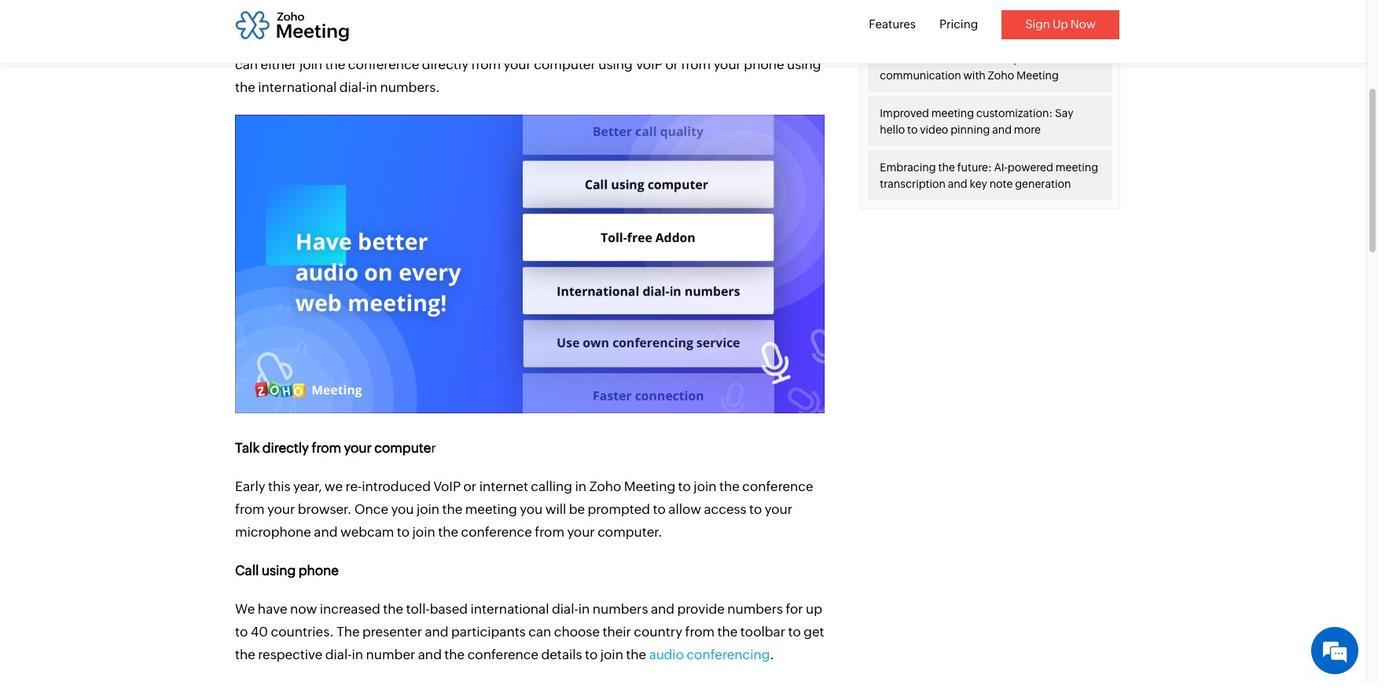 Task type: locate. For each thing, give the bounding box(es) containing it.
numbers.
[[380, 79, 440, 95]]

the inside embracing the future: ai-powered meeting transcription and key note generation
[[939, 161, 956, 174]]

phone up now
[[299, 563, 339, 579]]

1 horizontal spatial meeting
[[932, 107, 975, 119]]

you left will
[[520, 502, 543, 518]]

1 numbers from the left
[[593, 602, 648, 617]]

0 vertical spatial or
[[666, 57, 679, 72]]

and left key
[[948, 178, 968, 190]]

zoho inside farewell bluejeans: boost your business communication with zoho meeting
[[988, 69, 1015, 82]]

zoho up prompted at the bottom
[[590, 479, 622, 495]]

transcription
[[880, 178, 946, 190]]

meeting up pinning at right
[[932, 107, 975, 119]]

1 horizontal spatial meeting
[[972, 0, 1014, 11]]

0 vertical spatial directly
[[422, 57, 469, 72]]

and down the browser.
[[314, 525, 338, 540]]

farewell bluejeans: boost your business communication with zoho meeting
[[880, 53, 1084, 82]]

communication
[[880, 69, 962, 82]]

2 vertical spatial meeting
[[624, 479, 676, 495]]

audio right make
[[417, 34, 452, 50]]

conference down participants
[[468, 647, 539, 663]]

be
[[569, 502, 585, 518]]

join inside we have now increased the toll-based international dial-in numbers and provide numbers for up to 40 countries. the presenter and participants can choose their country from the toolbar to get the respective dial-in number and the conference details to join the
[[601, 647, 624, 663]]

countries.
[[271, 625, 334, 640]]

with up computer
[[556, 34, 583, 50]]

service. you can either join the conference directly from your computer using voip or from your phone using the international dial-in numbers.
[[235, 34, 822, 95]]

either
[[261, 57, 297, 72]]

zoho down boost
[[988, 69, 1015, 82]]

1 vertical spatial meeting
[[1017, 69, 1059, 82]]

or
[[666, 57, 679, 72], [464, 479, 477, 495]]

audio conferencing .
[[649, 647, 775, 663]]

0 vertical spatial phone
[[744, 57, 785, 72]]

2 vertical spatial dial-
[[325, 647, 352, 663]]

note
[[990, 178, 1013, 190]]

0 horizontal spatial with
[[556, 34, 583, 50]]

conference down make
[[348, 57, 419, 72]]

directly inside service. you can either join the conference directly from your computer using voip or from your phone using the international dial-in numbers.
[[422, 57, 469, 72]]

built-
[[585, 34, 617, 50]]

1 horizontal spatial phone
[[744, 57, 785, 72]]

and
[[498, 34, 522, 50], [993, 123, 1012, 136], [948, 178, 968, 190], [314, 525, 338, 540], [651, 602, 675, 617], [425, 625, 449, 640], [418, 647, 442, 663]]

and right number
[[418, 647, 442, 663]]

1 horizontal spatial directly
[[422, 57, 469, 72]]

1 vertical spatial dial-
[[552, 602, 579, 617]]

talk directly from your compute r
[[235, 440, 436, 456]]

0 horizontal spatial audio
[[417, 34, 452, 50]]

from
[[472, 57, 501, 72], [682, 57, 711, 72], [312, 440, 341, 456], [235, 502, 265, 518], [535, 525, 565, 540], [685, 625, 715, 640]]

early
[[235, 479, 266, 495]]

0 vertical spatial voip
[[636, 57, 663, 72]]

browser.
[[298, 502, 352, 518]]

0 vertical spatial with
[[556, 34, 583, 50]]

and inside early this year, we re-introduced voip or internet calling in zoho meeting to join the conference from your browser. once you join the meeting you will be prompted to allow access to your microphone and webcam to join the conference from your computer.
[[314, 525, 338, 540]]

using down built-
[[599, 57, 633, 72]]

dial- down we
[[340, 79, 366, 95]]

key
[[970, 178, 988, 190]]

numbers
[[593, 602, 648, 617], [728, 602, 783, 617]]

your
[[1014, 53, 1036, 65], [504, 57, 532, 72], [714, 57, 742, 72], [344, 440, 372, 456], [268, 502, 295, 518], [765, 502, 793, 518], [567, 525, 595, 540]]

0 horizontal spatial or
[[464, 479, 477, 495]]

section
[[837, 0, 1144, 209]]

numbers up their
[[593, 602, 648, 617]]

1 vertical spatial meeting
[[1056, 161, 1099, 174]]

we re-
[[325, 479, 362, 495]]

international up participants
[[471, 602, 549, 617]]

0 horizontal spatial voip
[[434, 479, 461, 495]]

1 vertical spatial can
[[529, 625, 552, 640]]

1 horizontal spatial can
[[529, 625, 552, 640]]

0 horizontal spatial phone
[[299, 563, 339, 579]]

conference up access
[[743, 479, 814, 495]]

up down introducing on the top of page
[[880, 15, 894, 27]]

0 horizontal spatial can
[[235, 57, 258, 72]]

0 horizontal spatial you
[[391, 502, 414, 518]]

meeting down business
[[1017, 69, 1059, 82]]

dial- down the
[[325, 647, 352, 663]]

sign up now link
[[1002, 10, 1120, 39]]

1 horizontal spatial audio
[[649, 647, 684, 663]]

40
[[251, 625, 268, 640]]

and inside embracing the future: ai-powered meeting transcription and key note generation
[[948, 178, 968, 190]]

meeting down internet
[[465, 502, 517, 518]]

simple
[[454, 34, 496, 50]]

2 horizontal spatial using
[[787, 57, 822, 72]]

you
[[794, 34, 817, 50]]

1 horizontal spatial with
[[964, 69, 986, 82]]

meeting inside early this year, we re-introduced voip or internet calling in zoho meeting to join the conference from your browser. once you join the meeting you will be prompted to allow access to your microphone and webcam to join the conference from your computer.
[[465, 502, 517, 518]]

to inside improved meeting customization: say hello to video pinning and more
[[908, 123, 918, 136]]

0 vertical spatial meeting
[[972, 0, 1014, 11]]

0 vertical spatial up
[[880, 15, 894, 27]]

1 horizontal spatial using
[[599, 57, 633, 72]]

features
[[869, 17, 916, 31]]

conference inside we have now increased the toll-based international dial-in numbers and provide numbers for up to 40 countries. the presenter and participants can choose their country from the toolbar to get the respective dial-in number and the conference details to join the
[[468, 647, 539, 663]]

0 vertical spatial meeting
[[932, 107, 975, 119]]

computer.
[[598, 525, 663, 540]]

farewell bluejeans: boost your business communication with zoho meeting link
[[869, 41, 1112, 92]]

1 vertical spatial directly
[[262, 440, 309, 456]]

1 vertical spatial voip
[[434, 479, 461, 495]]

can inside service. you can either join the conference directly from your computer using voip or from your phone using the international dial-in numbers.
[[235, 57, 258, 72]]

directly
[[422, 57, 469, 72], [262, 440, 309, 456]]

and up country
[[651, 602, 675, 617]]

1 vertical spatial or
[[464, 479, 477, 495]]

1 vertical spatial up
[[806, 602, 823, 617]]

webcam
[[341, 525, 394, 540]]

pricing link
[[940, 17, 979, 31]]

can up details
[[529, 625, 552, 640]]

can down with
[[235, 57, 258, 72]]

audio down country
[[649, 647, 684, 663]]

access
[[704, 502, 747, 518]]

numbers up the toolbar on the right bottom of page
[[728, 602, 783, 617]]

meeting up "generation" at the top
[[1056, 161, 1099, 174]]

zoho up pricing
[[943, 0, 969, 11]]

choose
[[554, 625, 600, 640]]

1 horizontal spatial you
[[520, 502, 543, 518]]

0 horizontal spatial meeting
[[465, 502, 517, 518]]

international
[[258, 79, 337, 95], [471, 602, 549, 617]]

1 vertical spatial with
[[964, 69, 986, 82]]

to
[[908, 123, 918, 136], [679, 479, 691, 495], [653, 502, 666, 518], [750, 502, 762, 518], [397, 525, 410, 540], [235, 625, 248, 640], [788, 625, 801, 640], [585, 647, 598, 663]]

audio
[[417, 34, 452, 50], [649, 647, 684, 663]]

voip inside service. you can either join the conference directly from your computer using voip or from your phone using the international dial-in numbers.
[[636, 57, 663, 72]]

introduced
[[362, 479, 431, 495]]

using down the you
[[787, 57, 822, 72]]

0 vertical spatial international
[[258, 79, 337, 95]]

join inside service. you can either join the conference directly from your computer using voip or from your phone using the international dial-in numbers.
[[300, 57, 323, 72]]

can
[[235, 57, 258, 72], [529, 625, 552, 640]]

dial- inside service. you can either join the conference directly from your computer using voip or from your phone using the international dial-in numbers.
[[340, 79, 366, 95]]

international inside service. you can either join the conference directly from your computer using voip or from your phone using the international dial-in numbers.
[[258, 79, 337, 95]]

0 vertical spatial can
[[235, 57, 258, 72]]

1 horizontal spatial voip
[[636, 57, 663, 72]]

we
[[359, 34, 378, 50]]

future:
[[958, 161, 992, 174]]

pinning
[[951, 123, 991, 136]]

directly down with zoho meeting, we make audio simple and easy with built-in
[[422, 57, 469, 72]]

international down either
[[258, 79, 337, 95]]

and down customization:
[[993, 123, 1012, 136]]

using
[[599, 57, 633, 72], [787, 57, 822, 72], [262, 563, 296, 579]]

your inside farewell bluejeans: boost your business communication with zoho meeting
[[1014, 53, 1036, 65]]

phone down "service."
[[744, 57, 785, 72]]

or inside early this year, we re-introduced voip or internet calling in zoho meeting to join the conference from your browser. once you join the meeting you will be prompted to allow access to your microphone and webcam to join the conference from your computer.
[[464, 479, 477, 495]]

1 horizontal spatial numbers
[[728, 602, 783, 617]]

you
[[391, 502, 414, 518], [520, 502, 543, 518]]

dial-
[[340, 79, 366, 95], [552, 602, 579, 617], [325, 647, 352, 663]]

conference inside service. you can either join the conference directly from your computer using voip or from your phone using the international dial-in numbers.
[[348, 57, 419, 72]]

pricing
[[940, 17, 979, 31]]

embracing the future: ai-powered meeting transcription and key note generation link
[[869, 150, 1112, 200]]

you down the introduced
[[391, 502, 414, 518]]

using right call
[[262, 563, 296, 579]]

0 horizontal spatial meeting
[[624, 479, 676, 495]]

1 horizontal spatial international
[[471, 602, 549, 617]]

2 horizontal spatial meeting
[[1017, 69, 1059, 82]]

introducing zoho meeting rooms: a level- up in remote collaboration
[[880, 0, 1095, 27]]

can inside we have now increased the toll-based international dial-in numbers and provide numbers for up to 40 countries. the presenter and participants can choose their country from the toolbar to get the respective dial-in number and the conference details to join the
[[529, 625, 552, 640]]

this
[[268, 479, 291, 495]]

conference
[[348, 57, 419, 72], [743, 479, 814, 495], [461, 525, 532, 540], [468, 647, 539, 663]]

call using phone
[[235, 563, 339, 579]]

service.
[[743, 34, 792, 50]]

0 horizontal spatial international
[[258, 79, 337, 95]]

provide
[[678, 602, 725, 617]]

toolbar
[[741, 625, 786, 640]]

with down boost
[[964, 69, 986, 82]]

country
[[634, 625, 683, 640]]

meeting up "collaboration"
[[972, 0, 1014, 11]]

participants
[[452, 625, 526, 640]]

0 horizontal spatial up
[[806, 602, 823, 617]]

2 horizontal spatial meeting
[[1056, 161, 1099, 174]]

to left 40
[[235, 625, 248, 640]]

internet
[[480, 479, 529, 495]]

respective
[[258, 647, 323, 663]]

phone
[[744, 57, 785, 72], [299, 563, 339, 579]]

2 numbers from the left
[[728, 602, 783, 617]]

directly right talk
[[262, 440, 309, 456]]

dial- up choose
[[552, 602, 579, 617]]

up
[[880, 15, 894, 27], [806, 602, 823, 617]]

meeting
[[972, 0, 1014, 11], [1017, 69, 1059, 82], [624, 479, 676, 495]]

have
[[258, 602, 287, 617]]

sign up now
[[1026, 17, 1096, 31]]

0 horizontal spatial numbers
[[593, 602, 648, 617]]

1 vertical spatial international
[[471, 602, 549, 617]]

1 horizontal spatial up
[[880, 15, 894, 27]]

once
[[355, 502, 389, 518]]

voip inside early this year, we re-introduced voip or internet calling in zoho meeting to join the conference from your browser. once you join the meeting you will be prompted to allow access to your microphone and webcam to join the conference from your computer.
[[434, 479, 461, 495]]

0 horizontal spatial directly
[[262, 440, 309, 456]]

2 vertical spatial meeting
[[465, 502, 517, 518]]

in
[[896, 15, 906, 27], [617, 34, 629, 50], [366, 79, 378, 95], [575, 479, 587, 495], [579, 602, 590, 617], [352, 647, 363, 663]]

embracing
[[880, 161, 937, 174]]

meeting up prompted at the bottom
[[624, 479, 676, 495]]

with
[[235, 34, 264, 50]]

sign
[[1026, 17, 1051, 31]]

meeting inside farewell bluejeans: boost your business communication with zoho meeting
[[1017, 69, 1059, 82]]

1 horizontal spatial or
[[666, 57, 679, 72]]

to left allow
[[653, 502, 666, 518]]

conference down internet
[[461, 525, 532, 540]]

0 vertical spatial dial-
[[340, 79, 366, 95]]

microphone
[[235, 525, 311, 540]]

to down improved
[[908, 123, 918, 136]]

1 vertical spatial phone
[[299, 563, 339, 579]]

generation
[[1016, 178, 1072, 190]]

up right for
[[806, 602, 823, 617]]



Task type: describe. For each thing, give the bounding box(es) containing it.
will
[[546, 502, 567, 518]]

to up allow
[[679, 479, 691, 495]]

zoho inside introducing zoho meeting rooms: a level- up in remote collaboration
[[943, 0, 969, 11]]

or inside service. you can either join the conference directly from your computer using voip or from your phone using the international dial-in numbers.
[[666, 57, 679, 72]]

from inside we have now increased the toll-based international dial-in numbers and provide numbers for up to 40 countries. the presenter and participants can choose their country from the toolbar to get the respective dial-in number and the conference details to join the
[[685, 625, 715, 640]]

their
[[603, 625, 631, 640]]

introducing
[[880, 0, 941, 11]]

in inside early this year, we re-introduced voip or internet calling in zoho meeting to join the conference from your browser. once you join the meeting you will be prompted to allow access to your microphone and webcam to join the conference from your computer.
[[575, 479, 587, 495]]

level-
[[1068, 0, 1095, 11]]

with zoho meeting, we make audio simple and easy with built-in
[[235, 34, 632, 50]]

meeting inside embracing the future: ai-powered meeting transcription and key note generation
[[1056, 161, 1099, 174]]

with inside farewell bluejeans: boost your business communication with zoho meeting
[[964, 69, 986, 82]]

up inside introducing zoho meeting rooms: a level- up in remote collaboration
[[880, 15, 894, 27]]

bluejeans:
[[925, 53, 980, 65]]

zoho up either
[[267, 34, 299, 50]]

increased
[[320, 602, 381, 617]]

conferencing
[[687, 647, 770, 663]]

presenter
[[363, 625, 422, 640]]

meeting inside introducing zoho meeting rooms: a level- up in remote collaboration
[[972, 0, 1014, 11]]

business
[[1039, 53, 1084, 65]]

the
[[337, 625, 360, 640]]

talk
[[235, 440, 260, 456]]

customization:
[[977, 107, 1053, 119]]

0 vertical spatial audio
[[417, 34, 452, 50]]

remote
[[908, 15, 945, 27]]

phone inside service. you can either join the conference directly from your computer using voip or from your phone using the international dial-in numbers.
[[744, 57, 785, 72]]

for
[[786, 602, 804, 617]]

powered
[[1008, 161, 1054, 174]]

to right "webcam"
[[397, 525, 410, 540]]

year,
[[293, 479, 322, 495]]

number
[[366, 647, 416, 663]]

now
[[1071, 17, 1096, 31]]

meeting,
[[302, 34, 357, 50]]

allow
[[669, 502, 702, 518]]

to right access
[[750, 502, 762, 518]]

introducing zoho meeting rooms: a level- up in remote collaboration link
[[869, 0, 1112, 38]]

and inside improved meeting customization: say hello to video pinning and more
[[993, 123, 1012, 136]]

and left easy
[[498, 34, 522, 50]]

make
[[380, 34, 414, 50]]

international inside we have now increased the toll-based international dial-in numbers and provide numbers for up to 40 countries. the presenter and participants can choose their country from the toolbar to get the respective dial-in number and the conference details to join the
[[471, 602, 549, 617]]

r
[[431, 440, 436, 456]]

farewell
[[880, 53, 922, 65]]

more
[[1015, 123, 1041, 136]]

audio conferencing link
[[649, 647, 770, 663]]

to left get
[[788, 625, 801, 640]]

improved meeting customization: say hello to video pinning and more link
[[869, 96, 1112, 146]]

meeting inside improved meeting customization: say hello to video pinning and more
[[932, 107, 975, 119]]

0 horizontal spatial using
[[262, 563, 296, 579]]

now
[[290, 602, 317, 617]]

boost
[[982, 53, 1011, 65]]

in inside introducing zoho meeting rooms: a level- up in remote collaboration
[[896, 15, 906, 27]]

video
[[920, 123, 949, 136]]

features link
[[869, 17, 916, 31]]

prompted
[[588, 502, 651, 518]]

call
[[235, 563, 259, 579]]

up inside we have now increased the toll-based international dial-in numbers and provide numbers for up to 40 countries. the presenter and participants can choose their country from the toolbar to get the respective dial-in number and the conference details to join the
[[806, 602, 823, 617]]

easy
[[525, 34, 553, 50]]

1 vertical spatial audio
[[649, 647, 684, 663]]

say
[[1056, 107, 1074, 119]]

and down based
[[425, 625, 449, 640]]

get
[[804, 625, 825, 640]]

we
[[235, 602, 255, 617]]

hello
[[880, 123, 905, 136]]

ai-
[[995, 161, 1008, 174]]

up
[[1053, 17, 1069, 31]]

details
[[542, 647, 583, 663]]

to down choose
[[585, 647, 598, 663]]

collaboration
[[947, 15, 1015, 27]]

embracing the future: ai-powered meeting transcription and key note generation
[[880, 161, 1099, 190]]

in inside service. you can either join the conference directly from your computer using voip or from your phone using the international dial-in numbers.
[[366, 79, 378, 95]]

compute
[[375, 440, 431, 456]]

2 you from the left
[[520, 502, 543, 518]]

zoho inside early this year, we re-introduced voip or internet calling in zoho meeting to join the conference from your browser. once you join the meeting you will be prompted to allow access to your microphone and webcam to join the conference from your computer.
[[590, 479, 622, 495]]

improved meeting customization: say hello to video pinning and more
[[880, 107, 1074, 136]]

we have now increased the toll-based international dial-in numbers and provide numbers for up to 40 countries. the presenter and participants can choose their country from the toolbar to get the respective dial-in number and the conference details to join the
[[235, 602, 825, 663]]

based
[[430, 602, 468, 617]]

toll-
[[406, 602, 430, 617]]

improved
[[880, 107, 930, 119]]

.
[[770, 647, 775, 663]]

1 you from the left
[[391, 502, 414, 518]]

section containing introducing zoho meeting rooms: a level- up in remote collaboration
[[837, 0, 1144, 209]]

computer
[[534, 57, 596, 72]]

meeting inside early this year, we re-introduced voip or internet calling in zoho meeting to join the conference from your browser. once you join the meeting you will be prompted to allow access to your microphone and webcam to join the conference from your computer.
[[624, 479, 676, 495]]

early this year, we re-introduced voip or internet calling in zoho meeting to join the conference from your browser. once you join the meeting you will be prompted to allow access to your microphone and webcam to join the conference from your computer.
[[235, 479, 814, 540]]

a
[[1058, 0, 1065, 11]]

rooms:
[[1016, 0, 1056, 11]]



Task type: vqa. For each thing, say whether or not it's contained in the screenshot.
"Thanks" within the "Thanks for the update and close monitoring during your transition. I use Zoho for my business communications. It has been top notch so far and I look forward to continued great service."
no



